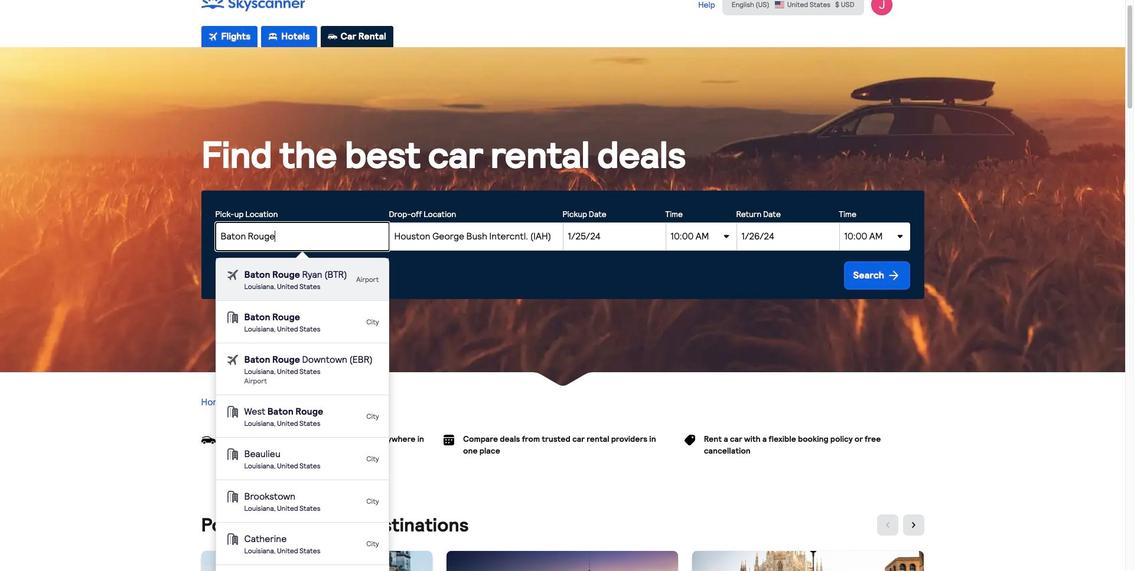 Task type: locate. For each thing, give the bounding box(es) containing it.
City, airport or station text field
[[215, 222, 389, 251], [389, 222, 563, 251]]

list box
[[216, 259, 388, 572]]

2 city, airport or station text field from the left
[[389, 222, 563, 251]]

Driver aged between 25 - 75 checkbox
[[215, 274, 227, 286]]

rtl support__otjmo image
[[225, 268, 240, 282], [887, 269, 901, 283], [225, 310, 240, 325], [225, 405, 240, 419], [883, 521, 892, 531], [909, 521, 918, 531], [225, 533, 240, 547]]

desktop__njgyo image
[[208, 32, 218, 41]]

1/25/24 text field
[[563, 222, 666, 251]]

rtl support__otjmo image
[[225, 353, 240, 367], [228, 398, 238, 408], [225, 448, 240, 462], [225, 490, 240, 504]]

1 city, airport or station text field from the left
[[215, 222, 389, 251]]

active__n2u0z image
[[328, 32, 337, 41]]

us image
[[774, 1, 785, 9]]

None field
[[215, 222, 389, 572], [389, 222, 563, 251], [215, 222, 389, 572], [389, 222, 563, 251]]



Task type: vqa. For each thing, say whether or not it's contained in the screenshot.
17 button
no



Task type: describe. For each thing, give the bounding box(es) containing it.
1/26/24 text field
[[736, 222, 839, 251]]

info__mmmwm image
[[338, 275, 347, 284]]

Return car to a different location checkbox
[[215, 258, 227, 270]]

desktop__njgyo image
[[268, 32, 278, 41]]

account image
[[871, 0, 892, 15]]



